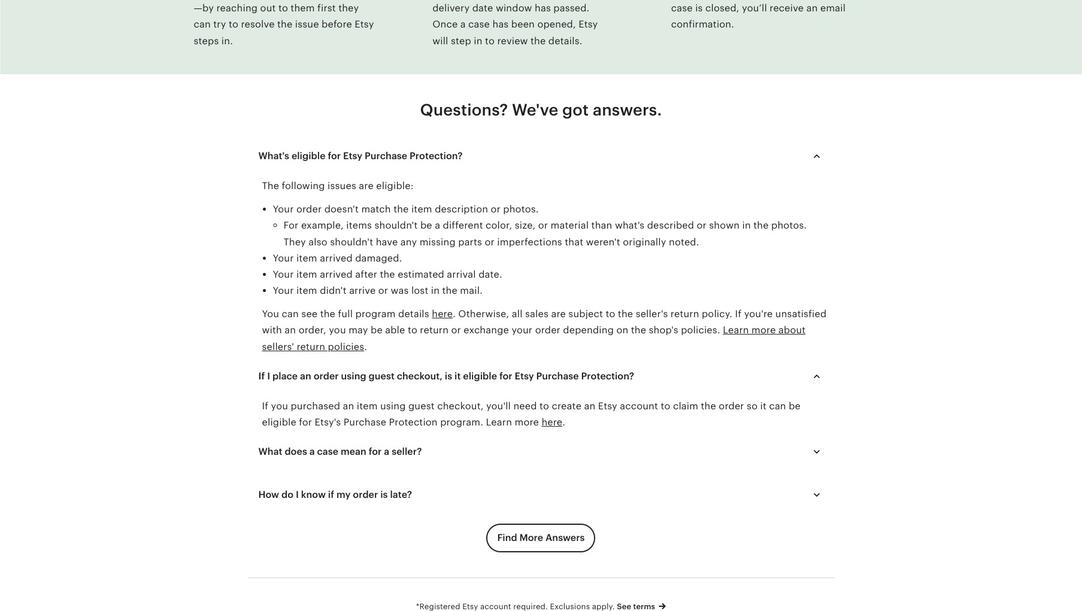 Task type: vqa. For each thing, say whether or not it's contained in the screenshot.
fourth Your from the bottom of the Your order doesn't match the item description or photos. For example, items shouldn't be a different color, size, or material than what's described or shown in the photos. They also shouldn't have any missing parts or imperfections that weren't originally noted. Your item arrived damaged. Your item arrived after the estimated arrival date. Your item didn't arrive or was lost in the mail.
yes



Task type: locate. For each thing, give the bounding box(es) containing it.
or up the color,
[[491, 204, 501, 215]]

0 horizontal spatial learn
[[486, 417, 512, 428]]

are right sales
[[551, 309, 566, 320]]

guest inside "if you purchased an item using guest checkout, you'll need to create an etsy account to claim the order so it can be eligible for etsy's purchase protection program. learn more"
[[409, 401, 435, 412]]

shouldn't up have
[[375, 220, 418, 231]]

using inside "if you purchased an item using guest checkout, you'll need to create an etsy account to claim the order so it can be eligible for etsy's purchase protection program. learn more"
[[380, 401, 406, 412]]

the down damaged.
[[380, 269, 395, 280]]

protection? inside dropdown button
[[581, 371, 634, 382]]

here link for .
[[542, 417, 563, 428]]

is
[[445, 371, 452, 382], [381, 490, 388, 501]]

0 vertical spatial i
[[267, 371, 270, 382]]

or left was
[[379, 285, 388, 297]]

1 vertical spatial if
[[259, 371, 265, 382]]

protection? up account
[[581, 371, 634, 382]]

the down eligible:
[[394, 204, 409, 215]]

0 horizontal spatial is
[[381, 490, 388, 501]]

1 vertical spatial learn
[[486, 417, 512, 428]]

0 horizontal spatial guest
[[369, 371, 395, 382]]

order up purchased in the left of the page
[[314, 371, 339, 382]]

for inside "if you purchased an item using guest checkout, you'll need to create an etsy account to claim the order so it can be eligible for etsy's purchase protection program. learn more"
[[299, 417, 312, 428]]

if left you're
[[735, 309, 742, 320]]

mean
[[341, 446, 367, 458]]

0 horizontal spatial you
[[271, 401, 288, 412]]

in right shown
[[743, 220, 751, 231]]

1 horizontal spatial return
[[420, 325, 449, 336]]

arrival
[[447, 269, 476, 280]]

the left 'full' at the left
[[320, 309, 336, 320]]

0 vertical spatial be
[[421, 220, 432, 231]]

it up program.
[[455, 371, 461, 382]]

for
[[328, 150, 341, 162], [500, 371, 513, 382], [299, 417, 312, 428], [369, 446, 382, 458]]

order left so
[[719, 401, 745, 412]]

all
[[512, 309, 523, 320]]

the up on
[[618, 309, 633, 320]]

etsy up issues
[[343, 150, 363, 162]]

0 vertical spatial using
[[341, 371, 366, 382]]

an right create
[[584, 401, 596, 412]]

etsy up need
[[515, 371, 534, 382]]

learn down policy.
[[723, 325, 749, 336]]

0 vertical spatial eligible
[[292, 150, 326, 162]]

is up program.
[[445, 371, 452, 382]]

in right lost
[[431, 285, 440, 297]]

0 vertical spatial purchase
[[365, 150, 408, 162]]

to right subject
[[606, 309, 616, 320]]

0 horizontal spatial are
[[359, 180, 374, 192]]

0 horizontal spatial photos.
[[503, 204, 539, 215]]

a up missing
[[435, 220, 440, 231]]

place
[[273, 371, 298, 382]]

if left place
[[259, 371, 265, 382]]

using up protection
[[380, 401, 406, 412]]

2 horizontal spatial a
[[435, 220, 440, 231]]

the down arrival
[[442, 285, 458, 297]]

using
[[341, 371, 366, 382], [380, 401, 406, 412]]

0 vertical spatial arrived
[[320, 253, 353, 264]]

a left seller?
[[384, 446, 390, 458]]

1 vertical spatial be
[[371, 325, 383, 336]]

. for .
[[364, 341, 367, 353]]

here link right details
[[432, 309, 453, 320]]

2 arrived from the top
[[320, 269, 353, 280]]

1 vertical spatial shouldn't
[[330, 236, 373, 248]]

1 vertical spatial more
[[515, 417, 539, 428]]

purchase up mean
[[344, 417, 387, 428]]

here down create
[[542, 417, 563, 428]]

be inside '. otherwise, all sales are subject to the seller's return policy. if you're unsatisfied with an order, you may be able to return or exchange your order depending on the shop's policies.'
[[371, 325, 383, 336]]

1 vertical spatial eligible
[[463, 371, 497, 382]]

return up policies.
[[671, 309, 700, 320]]

0 vertical spatial is
[[445, 371, 452, 382]]

1 vertical spatial checkout,
[[437, 401, 484, 412]]

otherwise,
[[459, 309, 509, 320]]

1 horizontal spatial learn
[[723, 325, 749, 336]]

eligible up you'll
[[463, 371, 497, 382]]

be right so
[[789, 401, 801, 412]]

0 horizontal spatial more
[[515, 417, 539, 428]]

0 vertical spatial checkout,
[[397, 371, 443, 382]]

an inside '. otherwise, all sales are subject to the seller's return policy. if you're unsatisfied with an order, you may be able to return or exchange your order depending on the shop's policies.'
[[285, 325, 296, 336]]

0 horizontal spatial protection?
[[410, 150, 463, 162]]

arrived up didn't
[[320, 269, 353, 280]]

1 vertical spatial photos.
[[772, 220, 807, 231]]

0 horizontal spatial .
[[364, 341, 367, 353]]

protection? up eligible:
[[410, 150, 463, 162]]

more down you're
[[752, 325, 776, 336]]

1 horizontal spatial can
[[770, 401, 787, 412]]

be down the program
[[371, 325, 383, 336]]

an right place
[[300, 371, 311, 382]]

how
[[259, 490, 279, 501]]

1 vertical spatial .
[[364, 341, 367, 353]]

unsatisfied
[[776, 309, 827, 320]]

how do i know if my order is late? button
[[248, 481, 835, 510]]

0 vertical spatial can
[[282, 309, 299, 320]]

checkout,
[[397, 371, 443, 382], [437, 401, 484, 412]]

2 vertical spatial purchase
[[344, 417, 387, 428]]

also
[[309, 236, 328, 248]]

1 vertical spatial in
[[431, 285, 440, 297]]

if
[[328, 490, 334, 501]]

.
[[453, 309, 456, 320], [364, 341, 367, 353], [563, 417, 566, 428]]

1 horizontal spatial you
[[329, 325, 346, 336]]

1 horizontal spatial here
[[542, 417, 563, 428]]

using for order
[[341, 371, 366, 382]]

0 vertical spatial more
[[752, 325, 776, 336]]

order
[[297, 204, 322, 215], [535, 325, 561, 336], [314, 371, 339, 382], [719, 401, 745, 412], [353, 490, 378, 501]]

if inside if i place an order using guest checkout, is it eligible for etsy purchase protection? dropdown button
[[259, 371, 265, 382]]

1 horizontal spatial be
[[421, 220, 432, 231]]

i left place
[[267, 371, 270, 382]]

you
[[329, 325, 346, 336], [271, 401, 288, 412]]

mail.
[[460, 285, 483, 297]]

if up the what
[[262, 401, 269, 412]]

item inside "if you purchased an item using guest checkout, you'll need to create an etsy account to claim the order so it can be eligible for etsy's purchase protection program. learn more"
[[357, 401, 378, 412]]

0 vertical spatial if
[[735, 309, 742, 320]]

arrived down also
[[320, 253, 353, 264]]

after
[[355, 269, 377, 280]]

return down order,
[[297, 341, 325, 353]]

if
[[735, 309, 742, 320], [259, 371, 265, 382], [262, 401, 269, 412]]

an right purchased in the left of the page
[[343, 401, 354, 412]]

1 horizontal spatial in
[[743, 220, 751, 231]]

0 vertical spatial return
[[671, 309, 700, 320]]

for up you'll
[[500, 371, 513, 382]]

able
[[385, 325, 405, 336]]

can right so
[[770, 401, 787, 412]]

shouldn't
[[375, 220, 418, 231], [330, 236, 373, 248]]

if inside "if you purchased an item using guest checkout, you'll need to create an etsy account to claim the order so it can be eligible for etsy's purchase protection program. learn more"
[[262, 401, 269, 412]]

a inside your order doesn't match the item description or photos. for example, items shouldn't be a different color, size, or material than what's described or shown in the photos. they also shouldn't have any missing parts or imperfections that weren't originally noted. your item arrived damaged. your item arrived after the estimated arrival date. your item didn't arrive or was lost in the mail.
[[435, 220, 440, 231]]

purchase inside dropdown button
[[537, 371, 579, 382]]

order up example,
[[297, 204, 322, 215]]

if i place an order using guest checkout, is it eligible for etsy purchase protection? button
[[248, 362, 835, 391]]

a left case
[[310, 446, 315, 458]]

is left late?
[[381, 490, 388, 501]]

guest up protection
[[409, 401, 435, 412]]

learn
[[723, 325, 749, 336], [486, 417, 512, 428]]

1 horizontal spatial it
[[761, 401, 767, 412]]

the
[[394, 204, 409, 215], [754, 220, 769, 231], [380, 269, 395, 280], [442, 285, 458, 297], [320, 309, 336, 320], [618, 309, 633, 320], [631, 325, 647, 336], [701, 401, 717, 412]]

you down 'full' at the left
[[329, 325, 346, 336]]

0 horizontal spatial it
[[455, 371, 461, 382]]

0 horizontal spatial in
[[431, 285, 440, 297]]

1 vertical spatial it
[[761, 401, 767, 412]]

0 horizontal spatial here
[[432, 309, 453, 320]]

1 arrived from the top
[[320, 253, 353, 264]]

depending
[[563, 325, 614, 336]]

the inside "if you purchased an item using guest checkout, you'll need to create an etsy account to claim the order so it can be eligible for etsy's purchase protection program. learn more"
[[701, 401, 717, 412]]

got
[[563, 101, 589, 119]]

i
[[267, 371, 270, 382], [296, 490, 299, 501]]

1 vertical spatial arrived
[[320, 269, 353, 280]]

1 vertical spatial i
[[296, 490, 299, 501]]

2 horizontal spatial be
[[789, 401, 801, 412]]

you down place
[[271, 401, 288, 412]]

1 vertical spatial return
[[420, 325, 449, 336]]

. for . otherwise, all sales are subject to the seller's return policy. if you're unsatisfied with an order, you may be able to return or exchange your order depending on the shop's policies.
[[453, 309, 456, 320]]

eligible inside "if you purchased an item using guest checkout, you'll need to create an etsy account to claim the order so it can be eligible for etsy's purchase protection program. learn more"
[[262, 417, 297, 428]]

policies
[[328, 341, 364, 353]]

purchase up eligible:
[[365, 150, 408, 162]]

have
[[376, 236, 398, 248]]

learn down you'll
[[486, 417, 512, 428]]

you
[[262, 309, 279, 320]]

lost
[[412, 285, 429, 297]]

can
[[282, 309, 299, 320], [770, 401, 787, 412]]

order right my
[[353, 490, 378, 501]]

eligible inside dropdown button
[[463, 371, 497, 382]]

1 horizontal spatial is
[[445, 371, 452, 382]]

0 vertical spatial it
[[455, 371, 461, 382]]

0 vertical spatial here link
[[432, 309, 453, 320]]

2 vertical spatial eligible
[[262, 417, 297, 428]]

3 your from the top
[[273, 269, 294, 280]]

1 horizontal spatial using
[[380, 401, 406, 412]]

2 vertical spatial be
[[789, 401, 801, 412]]

can left see
[[282, 309, 299, 320]]

1 vertical spatial protection?
[[581, 371, 634, 382]]

description
[[435, 204, 488, 215]]

an right with
[[285, 325, 296, 336]]

described
[[647, 220, 694, 231]]

eligible up the what
[[262, 417, 297, 428]]

or
[[491, 204, 501, 215], [538, 220, 548, 231], [697, 220, 707, 231], [485, 236, 495, 248], [379, 285, 388, 297], [451, 325, 461, 336]]

purchase up create
[[537, 371, 579, 382]]

return down details
[[420, 325, 449, 336]]

checkout, up protection
[[397, 371, 443, 382]]

you inside "if you purchased an item using guest checkout, you'll need to create an etsy account to claim the order so it can be eligible for etsy's purchase protection program. learn more"
[[271, 401, 288, 412]]

program
[[356, 309, 396, 320]]

1 horizontal spatial protection?
[[581, 371, 634, 382]]

i right do
[[296, 490, 299, 501]]

0 horizontal spatial etsy
[[343, 150, 363, 162]]

with
[[262, 325, 282, 336]]

an
[[285, 325, 296, 336], [300, 371, 311, 382], [343, 401, 354, 412], [584, 401, 596, 412]]

learn more about sellers' return policies
[[262, 325, 806, 353]]

0 vertical spatial guest
[[369, 371, 395, 382]]

or left exchange
[[451, 325, 461, 336]]

for up the following issues are eligible:
[[328, 150, 341, 162]]

0 horizontal spatial using
[[341, 371, 366, 382]]

using inside dropdown button
[[341, 371, 366, 382]]

your
[[273, 204, 294, 215], [273, 253, 294, 264], [273, 269, 294, 280], [273, 285, 294, 297]]

0 vertical spatial shouldn't
[[375, 220, 418, 231]]

it right so
[[761, 401, 767, 412]]

1 horizontal spatial a
[[384, 446, 390, 458]]

in
[[743, 220, 751, 231], [431, 285, 440, 297]]

0 vertical spatial protection?
[[410, 150, 463, 162]]

1 vertical spatial is
[[381, 490, 388, 501]]

order inside your order doesn't match the item description or photos. for example, items shouldn't be a different color, size, or material than what's described or shown in the photos. they also shouldn't have any missing parts or imperfections that weren't originally noted. your item arrived damaged. your item arrived after the estimated arrival date. your item didn't arrive or was lost in the mail.
[[297, 204, 322, 215]]

here link down create
[[542, 417, 563, 428]]

be
[[421, 220, 432, 231], [371, 325, 383, 336], [789, 401, 801, 412]]

policies.
[[681, 325, 721, 336]]

the right 'claim'
[[701, 401, 717, 412]]

claim
[[673, 401, 699, 412]]

. down create
[[563, 417, 566, 428]]

0 vertical spatial etsy
[[343, 150, 363, 162]]

checkout, up program.
[[437, 401, 484, 412]]

order down sales
[[535, 325, 561, 336]]

checkout, for you'll
[[437, 401, 484, 412]]

more inside learn more about sellers' return policies
[[752, 325, 776, 336]]

eligible up following
[[292, 150, 326, 162]]

material
[[551, 220, 589, 231]]

etsy inside dropdown button
[[515, 371, 534, 382]]

here
[[432, 309, 453, 320], [542, 417, 563, 428]]

learn more about sellers' return policies link
[[262, 325, 806, 353]]

my
[[337, 490, 351, 501]]

order,
[[299, 325, 326, 336]]

1 horizontal spatial photos.
[[772, 220, 807, 231]]

or left shown
[[697, 220, 707, 231]]

guest inside if i place an order using guest checkout, is it eligible for etsy purchase protection? dropdown button
[[369, 371, 395, 382]]

. down may
[[364, 341, 367, 353]]

you're
[[745, 309, 773, 320]]

are
[[359, 180, 374, 192], [551, 309, 566, 320]]

0 horizontal spatial here link
[[432, 309, 453, 320]]

what does a case mean for a seller?
[[259, 446, 422, 458]]

using down policies
[[341, 371, 366, 382]]

. inside '. otherwise, all sales are subject to the seller's return policy. if you're unsatisfied with an order, you may be able to return or exchange your order depending on the shop's policies.'
[[453, 309, 456, 320]]

protection?
[[410, 150, 463, 162], [581, 371, 634, 382]]

more down need
[[515, 417, 539, 428]]

1 horizontal spatial more
[[752, 325, 776, 336]]

here right details
[[432, 309, 453, 320]]

1 horizontal spatial guest
[[409, 401, 435, 412]]

you inside '. otherwise, all sales are subject to the seller's return policy. if you're unsatisfied with an order, you may be able to return or exchange your order depending on the shop's policies.'
[[329, 325, 346, 336]]

2 horizontal spatial etsy
[[598, 401, 618, 412]]

1 vertical spatial etsy
[[515, 371, 534, 382]]

1 vertical spatial are
[[551, 309, 566, 320]]

0 horizontal spatial return
[[297, 341, 325, 353]]

0 horizontal spatial shouldn't
[[330, 236, 373, 248]]

1 vertical spatial you
[[271, 401, 288, 412]]

2 vertical spatial if
[[262, 401, 269, 412]]

using for item
[[380, 401, 406, 412]]

guest down able
[[369, 371, 395, 382]]

parts
[[458, 236, 482, 248]]

0 vertical spatial you
[[329, 325, 346, 336]]

2 vertical spatial .
[[563, 417, 566, 428]]

checkout, inside "if you purchased an item using guest checkout, you'll need to create an etsy account to claim the order so it can be eligible for etsy's purchase protection program. learn more"
[[437, 401, 484, 412]]

for down purchased in the left of the page
[[299, 417, 312, 428]]

learn inside learn more about sellers' return policies
[[723, 325, 749, 336]]

shouldn't down items at the left
[[330, 236, 373, 248]]

etsy left account
[[598, 401, 618, 412]]

0 vertical spatial here
[[432, 309, 453, 320]]

1 vertical spatial guest
[[409, 401, 435, 412]]

be inside your order doesn't match the item description or photos. for example, items shouldn't be a different color, size, or material than what's described or shown in the photos. they also shouldn't have any missing parts or imperfections that weren't originally noted. your item arrived damaged. your item arrived after the estimated arrival date. your item didn't arrive or was lost in the mail.
[[421, 220, 432, 231]]

what's
[[259, 150, 289, 162]]

1 horizontal spatial here link
[[542, 417, 563, 428]]

1 horizontal spatial i
[[296, 490, 299, 501]]

1 vertical spatial here link
[[542, 417, 563, 428]]

checkout, inside dropdown button
[[397, 371, 443, 382]]

1 horizontal spatial etsy
[[515, 371, 534, 382]]

are right issues
[[359, 180, 374, 192]]

etsy's
[[315, 417, 341, 428]]

return
[[671, 309, 700, 320], [420, 325, 449, 336], [297, 341, 325, 353]]

item
[[412, 204, 432, 215], [297, 253, 317, 264], [297, 269, 317, 280], [297, 285, 317, 297], [357, 401, 378, 412]]

2 horizontal spatial .
[[563, 417, 566, 428]]

. left "otherwise,"
[[453, 309, 456, 320]]

didn't
[[320, 285, 347, 297]]

0 vertical spatial .
[[453, 309, 456, 320]]

0 vertical spatial learn
[[723, 325, 749, 336]]

or right size,
[[538, 220, 548, 231]]

1 horizontal spatial .
[[453, 309, 456, 320]]

be up missing
[[421, 220, 432, 231]]

1 vertical spatial using
[[380, 401, 406, 412]]

purchase
[[365, 150, 408, 162], [537, 371, 579, 382], [344, 417, 387, 428]]

for
[[284, 220, 299, 231]]

0 horizontal spatial i
[[267, 371, 270, 382]]

1 vertical spatial can
[[770, 401, 787, 412]]

2 vertical spatial etsy
[[598, 401, 618, 412]]

items
[[346, 220, 372, 231]]

0 horizontal spatial be
[[371, 325, 383, 336]]



Task type: describe. For each thing, give the bounding box(es) containing it.
need
[[514, 401, 537, 412]]

protection? inside dropdown button
[[410, 150, 463, 162]]

0 vertical spatial are
[[359, 180, 374, 192]]

doesn't
[[325, 204, 359, 215]]

so
[[747, 401, 758, 412]]

about
[[779, 325, 806, 336]]

an inside dropdown button
[[300, 371, 311, 382]]

for inside dropdown button
[[328, 150, 341, 162]]

on
[[617, 325, 629, 336]]

find more answers link
[[487, 524, 596, 553]]

or inside '. otherwise, all sales are subject to the seller's return policy. if you're unsatisfied with an order, you may be able to return or exchange your order depending on the shop's policies.'
[[451, 325, 461, 336]]

if i place an order using guest checkout, is it eligible for etsy purchase protection?
[[259, 371, 634, 382]]

any
[[401, 236, 417, 248]]

can inside "if you purchased an item using guest checkout, you'll need to create an etsy account to claim the order so it can be eligible for etsy's purchase protection program. learn more"
[[770, 401, 787, 412]]

we've
[[512, 101, 559, 119]]

1 vertical spatial here
[[542, 417, 563, 428]]

here link for . otherwise, all sales are subject to the seller's return policy. if you're unsatisfied with an order, you may be able to return or exchange your order depending on the shop's policies.
[[432, 309, 453, 320]]

sellers'
[[262, 341, 294, 353]]

protection
[[389, 417, 438, 428]]

seller's
[[636, 309, 668, 320]]

date.
[[479, 269, 503, 280]]

for right mean
[[369, 446, 382, 458]]

they
[[284, 236, 306, 248]]

you can see the full program details here
[[262, 309, 453, 320]]

program.
[[440, 417, 484, 428]]

2 your from the top
[[273, 253, 294, 264]]

to down details
[[408, 325, 418, 336]]

if for if i place an order using guest checkout, is it eligible for etsy purchase protection?
[[259, 371, 265, 382]]

the following issues are eligible:
[[262, 180, 414, 192]]

to left 'claim'
[[661, 401, 671, 412]]

eligible:
[[376, 180, 414, 192]]

questions? we've got answers.
[[420, 101, 662, 119]]

case
[[317, 446, 339, 458]]

imperfections
[[497, 236, 562, 248]]

4 your from the top
[[273, 285, 294, 297]]

if for if you purchased an item using guest checkout, you'll need to create an etsy account to claim the order so it can be eligible for etsy's purchase protection program. learn more
[[262, 401, 269, 412]]

find
[[498, 533, 517, 544]]

how do i know if my order is late?
[[259, 490, 412, 501]]

policy.
[[702, 309, 733, 320]]

subject
[[569, 309, 603, 320]]

match
[[362, 204, 391, 215]]

shop's
[[649, 325, 679, 336]]

here .
[[542, 417, 566, 428]]

etsy inside dropdown button
[[343, 150, 363, 162]]

than
[[592, 220, 613, 231]]

originally
[[623, 236, 667, 248]]

etsy inside "if you purchased an item using guest checkout, you'll need to create an etsy account to claim the order so it can be eligible for etsy's purchase protection program. learn more"
[[598, 401, 618, 412]]

purchase inside "if you purchased an item using guest checkout, you'll need to create an etsy account to claim the order so it can be eligible for etsy's purchase protection program. learn more"
[[344, 417, 387, 428]]

0 vertical spatial in
[[743, 220, 751, 231]]

following
[[282, 180, 325, 192]]

was
[[391, 285, 409, 297]]

missing
[[420, 236, 456, 248]]

0 vertical spatial photos.
[[503, 204, 539, 215]]

example,
[[301, 220, 344, 231]]

estimated
[[398, 269, 445, 280]]

order inside "if you purchased an item using guest checkout, you'll need to create an etsy account to claim the order so it can be eligible for etsy's purchase protection program. learn more"
[[719, 401, 745, 412]]

what's
[[615, 220, 645, 231]]

it inside "if you purchased an item using guest checkout, you'll need to create an etsy account to claim the order so it can be eligible for etsy's purchase protection program. learn more"
[[761, 401, 767, 412]]

0 horizontal spatial can
[[282, 309, 299, 320]]

different
[[443, 220, 483, 231]]

guest for order
[[369, 371, 395, 382]]

more
[[520, 533, 544, 544]]

2 horizontal spatial return
[[671, 309, 700, 320]]

size,
[[515, 220, 536, 231]]

purchase inside dropdown button
[[365, 150, 408, 162]]

to up here .
[[540, 401, 549, 412]]

questions?
[[420, 101, 508, 119]]

1 horizontal spatial shouldn't
[[375, 220, 418, 231]]

the right on
[[631, 325, 647, 336]]

checkout, for is
[[397, 371, 443, 382]]

eligible inside dropdown button
[[292, 150, 326, 162]]

arrive
[[349, 285, 376, 297]]

return inside learn more about sellers' return policies
[[297, 341, 325, 353]]

answers
[[546, 533, 585, 544]]

order inside if i place an order using guest checkout, is it eligible for etsy purchase protection? dropdown button
[[314, 371, 339, 382]]

learn inside "if you purchased an item using guest checkout, you'll need to create an etsy account to claim the order so it can be eligible for etsy's purchase protection program. learn more"
[[486, 417, 512, 428]]

what
[[259, 446, 283, 458]]

it inside dropdown button
[[455, 371, 461, 382]]

issues
[[328, 180, 356, 192]]

are inside '. otherwise, all sales are subject to the seller's return policy. if you're unsatisfied with an order, you may be able to return or exchange your order depending on the shop's policies.'
[[551, 309, 566, 320]]

if inside '. otherwise, all sales are subject to the seller's return policy. if you're unsatisfied with an order, you may be able to return or exchange your order depending on the shop's policies.'
[[735, 309, 742, 320]]

your
[[512, 325, 533, 336]]

does
[[285, 446, 307, 458]]

answers.
[[593, 101, 662, 119]]

order inside '. otherwise, all sales are subject to the seller's return policy. if you're unsatisfied with an order, you may be able to return or exchange your order depending on the shop's policies.'
[[535, 325, 561, 336]]

be inside "if you purchased an item using guest checkout, you'll need to create an etsy account to claim the order so it can be eligible for etsy's purchase protection program. learn more"
[[789, 401, 801, 412]]

that
[[565, 236, 584, 248]]

find more answers
[[498, 533, 585, 544]]

what's eligible for etsy purchase protection? button
[[248, 142, 835, 171]]

know
[[301, 490, 326, 501]]

account
[[620, 401, 658, 412]]

do
[[282, 490, 294, 501]]

full
[[338, 309, 353, 320]]

guest for item
[[409, 401, 435, 412]]

1 your from the top
[[273, 204, 294, 215]]

damaged.
[[355, 253, 402, 264]]

what's eligible for etsy purchase protection?
[[259, 150, 463, 162]]

what does a case mean for a seller? button
[[248, 438, 835, 467]]

. otherwise, all sales are subject to the seller's return policy. if you're unsatisfied with an order, you may be able to return or exchange your order depending on the shop's policies.
[[262, 309, 827, 336]]

create
[[552, 401, 582, 412]]

the right shown
[[754, 220, 769, 231]]

or down the color,
[[485, 236, 495, 248]]

noted.
[[669, 236, 700, 248]]

purchased
[[291, 401, 340, 412]]

if you purchased an item using guest checkout, you'll need to create an etsy account to claim the order so it can be eligible for etsy's purchase protection program. learn more
[[262, 401, 801, 428]]

more inside "if you purchased an item using guest checkout, you'll need to create an etsy account to claim the order so it can be eligible for etsy's purchase protection program. learn more"
[[515, 417, 539, 428]]

0 horizontal spatial a
[[310, 446, 315, 458]]

the
[[262, 180, 279, 192]]

order inside how do i know if my order is late? dropdown button
[[353, 490, 378, 501]]

shown
[[710, 220, 740, 231]]

see
[[302, 309, 318, 320]]

details
[[398, 309, 429, 320]]

may
[[349, 325, 368, 336]]

color,
[[486, 220, 512, 231]]

your order doesn't match the item description or photos. for example, items shouldn't be a different color, size, or material than what's described or shown in the photos. they also shouldn't have any missing parts or imperfections that weren't originally noted. your item arrived damaged. your item arrived after the estimated arrival date. your item didn't arrive or was lost in the mail.
[[273, 204, 807, 297]]



